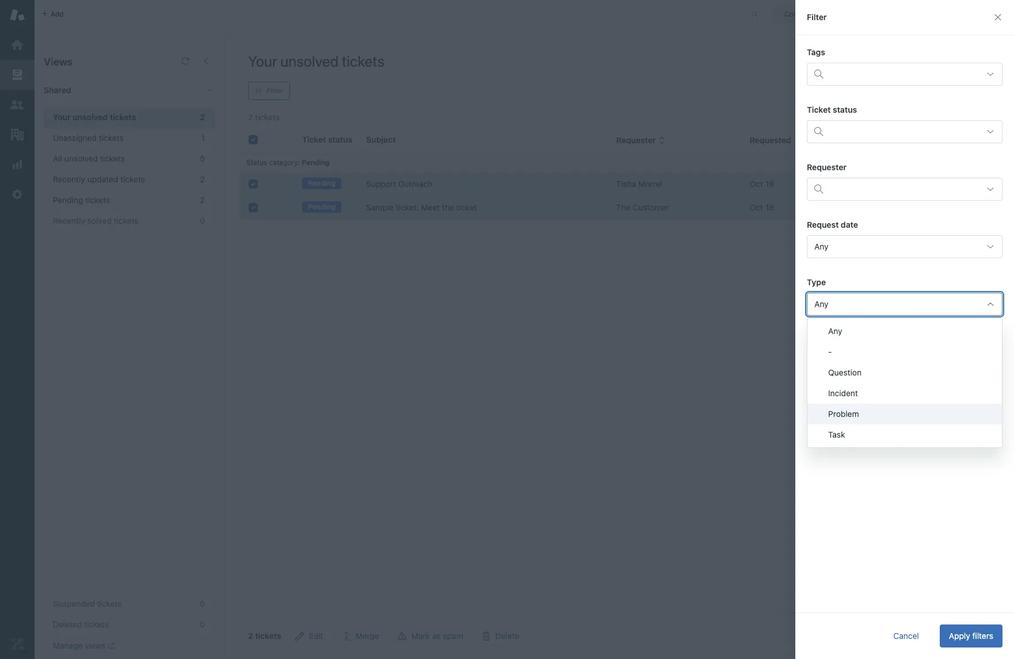 Task type: locate. For each thing, give the bounding box(es) containing it.
apply filters button
[[940, 625, 1003, 648]]

any option
[[808, 321, 1002, 342]]

1 vertical spatial any
[[814, 299, 829, 309]]

1 horizontal spatial cancel button
[[947, 625, 991, 648]]

2 row from the top
[[239, 196, 1006, 220]]

priority inside button
[[909, 135, 938, 145]]

0 vertical spatial your unsolved tickets
[[248, 52, 384, 70]]

filter dialog
[[795, 0, 1014, 660]]

1 horizontal spatial your
[[248, 52, 277, 70]]

oct
[[750, 179, 763, 189], [750, 203, 763, 212]]

cancel button
[[884, 625, 928, 648], [947, 625, 991, 648]]

zendesk image
[[10, 637, 25, 652]]

0 vertical spatial your
[[248, 52, 277, 70]]

cancel inside filter dialog
[[894, 631, 919, 641]]

outreach
[[398, 179, 433, 189]]

now showing 2 tickets region
[[225, 123, 1014, 660]]

requester inside button
[[616, 135, 656, 145]]

low
[[909, 179, 924, 189]]

conversations
[[784, 9, 831, 18]]

your up unassigned
[[53, 112, 71, 122]]

row down tisha
[[239, 196, 1006, 220]]

type list box
[[807, 318, 1003, 448]]

updated
[[87, 174, 118, 184]]

row
[[239, 172, 1006, 196], [239, 196, 1006, 220]]

the customer
[[616, 203, 669, 212]]

views image
[[10, 67, 25, 82]]

ticket
[[807, 105, 831, 115]]

oct for oct 18
[[750, 203, 763, 212]]

(opens in a new tab) image
[[106, 643, 114, 650]]

cancel for second cancel button from the left
[[956, 631, 982, 641]]

1 oct from the top
[[750, 179, 763, 189]]

row up the
[[239, 172, 1006, 196]]

recently
[[53, 174, 85, 184], [53, 216, 85, 226]]

0 vertical spatial filter
[[807, 12, 827, 22]]

1 horizontal spatial cancel
[[956, 631, 982, 641]]

0 horizontal spatial cancel button
[[884, 625, 928, 648]]

row containing support outreach
[[239, 172, 1006, 196]]

2 for your unsolved tickets
[[200, 112, 205, 122]]

any field for request date
[[807, 235, 1003, 258]]

tags
[[807, 47, 825, 57]]

requester inside filter dialog
[[807, 162, 847, 172]]

any field for type
[[807, 293, 1003, 316]]

tags element
[[807, 63, 1003, 86]]

0 horizontal spatial filter
[[266, 86, 283, 95]]

unassigned
[[53, 133, 97, 143]]

Any field
[[807, 235, 1003, 258], [807, 293, 1003, 316]]

question option
[[808, 363, 1002, 383]]

0 horizontal spatial priority
[[807, 335, 835, 345]]

support
[[366, 179, 396, 189]]

requester element
[[807, 178, 1003, 201]]

2
[[200, 112, 205, 122], [200, 174, 205, 184], [200, 195, 205, 205], [248, 631, 253, 641]]

unsolved up filter button
[[280, 52, 339, 70]]

question up incident
[[828, 368, 862, 378]]

unsolved
[[280, 52, 339, 70], [73, 112, 108, 122], [64, 154, 98, 163]]

0 vertical spatial requester
[[616, 135, 656, 145]]

0 horizontal spatial your unsolved tickets
[[53, 112, 136, 122]]

status
[[833, 105, 857, 115]]

none field inside filter dialog
[[807, 351, 1003, 374]]

requester down type button
[[807, 162, 847, 172]]

sample ticket: meet the ticket
[[366, 203, 477, 212]]

- question
[[828, 347, 862, 378]]

cancel for first cancel button
[[894, 631, 919, 641]]

tisha
[[616, 179, 636, 189]]

priority inside filter dialog
[[807, 335, 835, 345]]

delete
[[495, 631, 519, 641]]

tickets
[[342, 52, 384, 70], [110, 112, 136, 122], [99, 133, 124, 143], [100, 154, 125, 163], [120, 174, 145, 184], [85, 195, 110, 205], [114, 216, 138, 226], [97, 599, 122, 609], [84, 620, 109, 630], [255, 631, 281, 641]]

2 inside region
[[248, 631, 253, 641]]

0
[[200, 216, 205, 226], [200, 599, 205, 609], [200, 620, 205, 630]]

unassigned tickets
[[53, 133, 124, 143]]

0 horizontal spatial cancel
[[894, 631, 919, 641]]

mark
[[411, 631, 430, 641]]

the
[[442, 203, 454, 212]]

row containing sample ticket: meet the ticket
[[239, 196, 1006, 220]]

apply
[[949, 631, 970, 641]]

1 horizontal spatial priority
[[909, 135, 938, 145]]

recently for recently updated tickets
[[53, 174, 85, 184]]

recently updated tickets
[[53, 174, 145, 184]]

1 vertical spatial requester
[[807, 162, 847, 172]]

get started image
[[10, 37, 25, 52]]

collapse views pane image
[[201, 56, 211, 66]]

oct 18
[[750, 203, 774, 212]]

1 any field from the top
[[807, 235, 1003, 258]]

1 vertical spatial type
[[807, 277, 826, 287]]

delete button
[[472, 625, 529, 648]]

refresh views pane image
[[181, 56, 190, 66]]

2 vertical spatial unsolved
[[64, 154, 98, 163]]

0 vertical spatial type
[[814, 135, 833, 145]]

2 vertical spatial any
[[828, 326, 842, 336]]

1 vertical spatial recently
[[53, 216, 85, 226]]

your
[[248, 52, 277, 70], [53, 112, 71, 122]]

tisha morrel
[[616, 179, 662, 189]]

0 vertical spatial recently
[[53, 174, 85, 184]]

oct left '19'
[[750, 179, 763, 189]]

1 vertical spatial priority
[[807, 335, 835, 345]]

request
[[807, 220, 839, 230]]

mark as spam
[[411, 631, 463, 641]]

2 vertical spatial 0
[[200, 620, 205, 630]]

None field
[[807, 351, 1003, 374]]

oct left 18
[[750, 203, 763, 212]]

your unsolved tickets up filter button
[[248, 52, 384, 70]]

1 vertical spatial oct
[[750, 203, 763, 212]]

1 vertical spatial filter
[[266, 86, 283, 95]]

requester up tisha morrel
[[616, 135, 656, 145]]

edit button
[[286, 625, 332, 648]]

1 vertical spatial any field
[[807, 293, 1003, 316]]

0 vertical spatial oct
[[750, 179, 763, 189]]

priority up low on the right of page
[[909, 135, 938, 145]]

incident
[[828, 389, 858, 398]]

question up request date on the right of page
[[814, 179, 848, 189]]

1 recently from the top
[[53, 174, 85, 184]]

unsolved for 2
[[73, 112, 108, 122]]

1 vertical spatial your
[[53, 112, 71, 122]]

filter
[[807, 12, 827, 22], [266, 86, 283, 95]]

unsolved up the unassigned tickets
[[73, 112, 108, 122]]

any
[[814, 242, 829, 252], [814, 299, 829, 309], [828, 326, 842, 336]]

your unsolved tickets
[[248, 52, 384, 70], [53, 112, 136, 122]]

2 cancel from the left
[[956, 631, 982, 641]]

2 0 from the top
[[200, 599, 205, 609]]

2 any field from the top
[[807, 293, 1003, 316]]

0 for suspended tickets
[[200, 599, 205, 609]]

question
[[814, 179, 848, 189], [828, 368, 862, 378]]

manage views link
[[53, 641, 114, 652]]

shared button
[[35, 73, 194, 108]]

2 oct from the top
[[750, 203, 763, 212]]

requester
[[616, 135, 656, 145], [807, 162, 847, 172]]

0 vertical spatial any field
[[807, 235, 1003, 258]]

morrel
[[638, 179, 662, 189]]

recently down pending tickets
[[53, 216, 85, 226]]

priority up -
[[807, 335, 835, 345]]

0 vertical spatial question
[[814, 179, 848, 189]]

priority
[[909, 135, 938, 145], [807, 335, 835, 345]]

1 vertical spatial question
[[828, 368, 862, 378]]

3 0 from the top
[[200, 620, 205, 630]]

- option
[[808, 342, 1002, 363]]

your up filter button
[[248, 52, 277, 70]]

1 0 from the top
[[200, 216, 205, 226]]

priority button
[[909, 135, 947, 146]]

0 horizontal spatial requester
[[616, 135, 656, 145]]

filter inside button
[[266, 86, 283, 95]]

pending tickets
[[53, 195, 110, 205]]

1 horizontal spatial filter
[[807, 12, 827, 22]]

your unsolved tickets up the unassigned tickets
[[53, 112, 136, 122]]

recently solved tickets
[[53, 216, 138, 226]]

1 horizontal spatial requester
[[807, 162, 847, 172]]

pending
[[302, 158, 330, 167], [308, 179, 336, 188], [53, 195, 83, 205], [308, 203, 336, 211]]

question inside type list box
[[828, 368, 862, 378]]

2 recently from the top
[[53, 216, 85, 226]]

filter inside dialog
[[807, 12, 827, 22]]

19
[[765, 179, 774, 189]]

1 vertical spatial unsolved
[[73, 112, 108, 122]]

0 vertical spatial any
[[814, 242, 829, 252]]

suspended tickets
[[53, 599, 122, 609]]

unsolved down unassigned
[[64, 154, 98, 163]]

cancel
[[894, 631, 919, 641], [956, 631, 982, 641]]

1 cancel from the left
[[894, 631, 919, 641]]

merge
[[355, 631, 379, 641]]

0 vertical spatial 0
[[200, 216, 205, 226]]

sample ticket: meet the ticket link
[[366, 202, 477, 214]]

shared heading
[[35, 73, 224, 108]]

conversations button
[[772, 5, 857, 23]]

recently down all
[[53, 174, 85, 184]]

ticket status element
[[807, 120, 1003, 143]]

0 vertical spatial priority
[[909, 135, 938, 145]]

solved
[[87, 216, 112, 226]]

type
[[814, 135, 833, 145], [807, 277, 826, 287]]

1 vertical spatial 0
[[200, 599, 205, 609]]

task option
[[808, 425, 1002, 445]]

customers image
[[10, 97, 25, 112]]

reporting image
[[10, 157, 25, 172]]

1 row from the top
[[239, 172, 1006, 196]]

0 horizontal spatial your
[[53, 112, 71, 122]]

status
[[246, 158, 267, 167]]

1
[[201, 133, 205, 143]]

1 vertical spatial your unsolved tickets
[[53, 112, 136, 122]]

cancel inside now showing 2 tickets region
[[956, 631, 982, 641]]



Task type: describe. For each thing, give the bounding box(es) containing it.
question inside now showing 2 tickets region
[[814, 179, 848, 189]]

recently for recently solved tickets
[[53, 216, 85, 226]]

customer
[[633, 203, 669, 212]]

support outreach
[[366, 179, 433, 189]]

problem option
[[808, 404, 1002, 425]]

mark as spam button
[[388, 625, 472, 648]]

deleted
[[53, 620, 82, 630]]

2 tickets
[[248, 631, 281, 641]]

type inside button
[[814, 135, 833, 145]]

5
[[200, 154, 205, 163]]

requested
[[750, 135, 791, 145]]

subject
[[366, 135, 396, 144]]

main element
[[0, 0, 35, 660]]

suspended
[[53, 599, 95, 609]]

filters
[[972, 631, 993, 641]]

meet
[[421, 203, 440, 212]]

requester button
[[616, 135, 665, 146]]

sample
[[366, 203, 394, 212]]

status category: pending
[[246, 158, 330, 167]]

views
[[44, 56, 73, 68]]

the
[[616, 203, 630, 212]]

any for request date
[[814, 242, 829, 252]]

manage
[[53, 641, 83, 651]]

oct for oct 19
[[750, 179, 763, 189]]

shared
[[44, 85, 71, 95]]

ticket:
[[396, 203, 419, 212]]

apply filters
[[949, 631, 993, 641]]

0 for deleted tickets
[[200, 620, 205, 630]]

type inside filter dialog
[[807, 277, 826, 287]]

manage views
[[53, 641, 106, 651]]

any for type
[[814, 299, 829, 309]]

-
[[828, 347, 832, 357]]

incident option
[[808, 383, 1002, 404]]

filter button
[[248, 82, 290, 100]]

1 horizontal spatial your unsolved tickets
[[248, 52, 384, 70]]

category:
[[269, 158, 300, 167]]

1 cancel button from the left
[[884, 625, 928, 648]]

deleted tickets
[[53, 620, 109, 630]]

18
[[765, 203, 774, 212]]

all unsolved tickets
[[53, 154, 125, 163]]

0 vertical spatial unsolved
[[280, 52, 339, 70]]

views
[[85, 641, 106, 651]]

unsolved for 5
[[64, 154, 98, 163]]

edit
[[309, 631, 323, 641]]

type button
[[814, 135, 843, 146]]

oct 19
[[750, 179, 774, 189]]

admin image
[[10, 187, 25, 202]]

ticket status
[[807, 105, 857, 115]]

2 cancel button from the left
[[947, 625, 991, 648]]

ticket
[[456, 203, 477, 212]]

2 for pending tickets
[[200, 195, 205, 205]]

task
[[828, 430, 845, 440]]

spam
[[443, 631, 463, 641]]

date
[[841, 220, 858, 230]]

2 for recently updated tickets
[[200, 174, 205, 184]]

as
[[432, 631, 441, 641]]

zendesk support image
[[10, 7, 25, 22]]

problem
[[828, 409, 859, 419]]

0 for recently solved tickets
[[200, 216, 205, 226]]

tickets inside now showing 2 tickets region
[[255, 631, 281, 641]]

merge button
[[332, 625, 388, 648]]

requested button
[[750, 135, 800, 146]]

support outreach link
[[366, 178, 433, 190]]

request date
[[807, 220, 858, 230]]

any inside option
[[828, 326, 842, 336]]

all
[[53, 154, 62, 163]]

close drawer image
[[993, 13, 1003, 22]]

organizations image
[[10, 127, 25, 142]]



Task type: vqa. For each thing, say whether or not it's contained in the screenshot.
Filter within the dialog
yes



